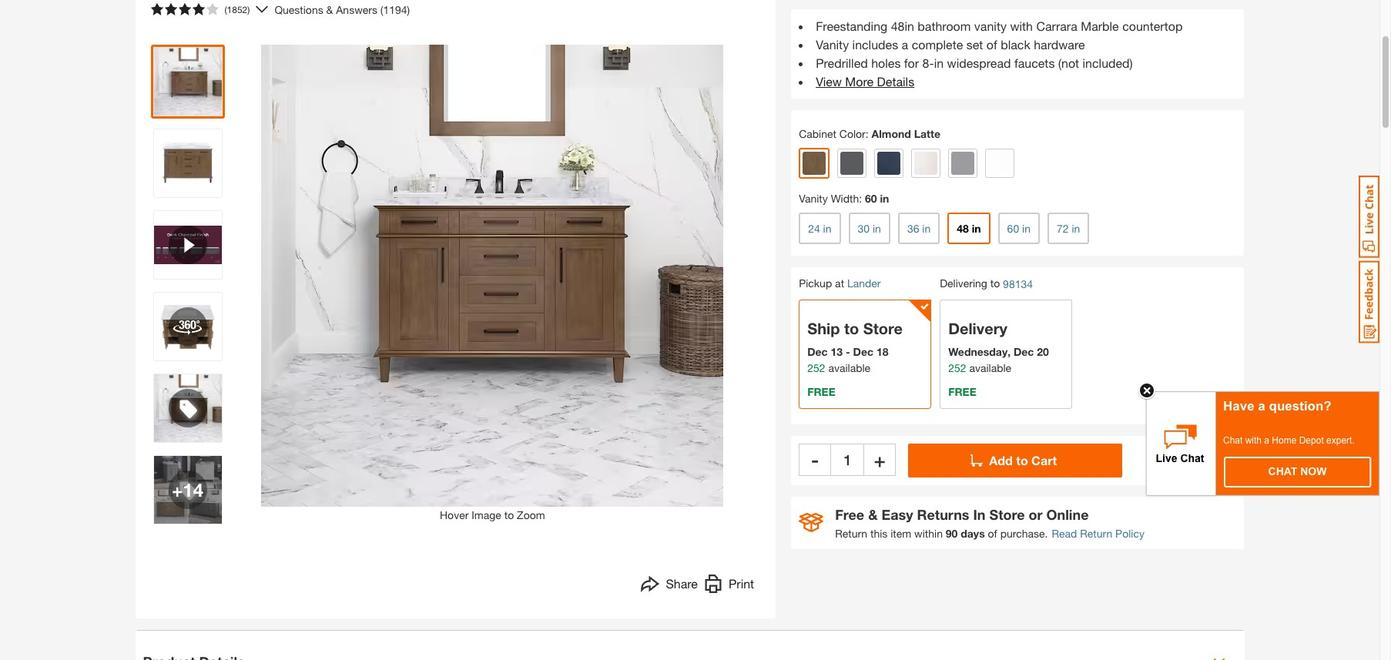 Task type: vqa. For each thing, say whether or not it's contained in the screenshot.
the bottom Viewed
no



Task type: locate. For each thing, give the bounding box(es) containing it.
2 dec from the left
[[853, 345, 874, 358]]

in
[[974, 506, 986, 523]]

0 vertical spatial -
[[846, 345, 850, 358]]

to inside the "ship to store dec 13 - dec 18 252 available"
[[845, 320, 859, 337]]

dec left 20
[[1014, 345, 1034, 358]]

48
[[957, 222, 969, 235]]

& inside free & easy returns in store or online return this item within 90 days of purchase. read return policy
[[869, 506, 878, 523]]

36 in
[[908, 222, 931, 235]]

0 horizontal spatial &
[[326, 3, 333, 16]]

set
[[967, 37, 984, 51]]

& for answers
[[326, 3, 333, 16]]

- right the 13
[[846, 345, 850, 358]]

1 available from the left
[[829, 361, 871, 374]]

easy
[[882, 506, 914, 523]]

home decorators collection bathroom vanities with tops sonoma 48al 64.0 image
[[154, 48, 222, 116]]

available down the 13
[[829, 361, 871, 374]]

answers
[[336, 3, 378, 16]]

2 252 from the left
[[949, 361, 967, 374]]

at
[[835, 276, 845, 290]]

store
[[864, 320, 903, 337], [990, 506, 1025, 523]]

8-
[[923, 55, 934, 70]]

0 vertical spatial of
[[987, 37, 998, 51]]

- up icon
[[812, 449, 819, 471]]

1 return from the left
[[835, 527, 868, 540]]

1 252 from the left
[[808, 361, 826, 374]]

in right the 36
[[923, 222, 931, 235]]

4 stars image
[[151, 3, 218, 15]]

to left 98134
[[991, 276, 1000, 290]]

delivering
[[940, 276, 988, 290]]

& up this
[[869, 506, 878, 523]]

None field
[[832, 444, 864, 476]]

add to cart
[[990, 453, 1057, 467]]

0 horizontal spatial return
[[835, 527, 868, 540]]

0 vertical spatial &
[[326, 3, 333, 16]]

24
[[808, 222, 820, 235]]

to right ship
[[845, 320, 859, 337]]

1 horizontal spatial store
[[990, 506, 1025, 523]]

freestanding 48in bathroom vanity with carrara marble countertop vanity includes a complete set of black hardware predrilled holes for 8-in widespread faucets (not included) view more details
[[816, 18, 1183, 88]]

free
[[835, 506, 865, 523]]

1 horizontal spatial dec
[[853, 345, 874, 358]]

0 vertical spatial :
[[866, 127, 869, 140]]

vanity up 'predrilled'
[[816, 37, 849, 51]]

2 horizontal spatial dec
[[1014, 345, 1034, 358]]

1 vertical spatial &
[[869, 506, 878, 523]]

to right add
[[1017, 453, 1029, 467]]

1 horizontal spatial with
[[1246, 435, 1262, 446]]

252 inside delivery wednesday, dec 20 252 available
[[949, 361, 967, 374]]

midnight blue image
[[878, 152, 901, 175]]

store up purchase.
[[990, 506, 1025, 523]]

in right 72 on the right
[[1072, 222, 1081, 235]]

: left almond
[[866, 127, 869, 140]]

in inside button
[[972, 222, 981, 235]]

available
[[829, 361, 871, 374], [970, 361, 1012, 374]]

1 vertical spatial +
[[172, 479, 183, 501]]

of right set
[[987, 37, 998, 51]]

of inside freestanding 48in bathroom vanity with carrara marble countertop vanity includes a complete set of black hardware predrilled holes for 8-in widespread faucets (not included) view more details
[[987, 37, 998, 51]]

0 horizontal spatial store
[[864, 320, 903, 337]]

chat now link
[[1225, 458, 1371, 487]]

1 horizontal spatial 252
[[949, 361, 967, 374]]

0 horizontal spatial +
[[172, 479, 183, 501]]

a down 48in
[[902, 37, 909, 51]]

0 horizontal spatial available
[[829, 361, 871, 374]]

to inside the delivering to 98134
[[991, 276, 1000, 290]]

includes
[[853, 37, 899, 51]]

now
[[1301, 465, 1327, 478]]

free & easy returns in store or online return this item within 90 days of purchase. read return policy
[[835, 506, 1145, 540]]

1 horizontal spatial available
[[970, 361, 1012, 374]]

cabinet color : almond latte
[[799, 127, 941, 140]]

1 dec from the left
[[808, 345, 828, 358]]

ship
[[808, 320, 840, 337]]

(1852)
[[225, 4, 250, 15]]

3 dec from the left
[[1014, 345, 1034, 358]]

1 vertical spatial vanity
[[799, 192, 828, 205]]

-
[[846, 345, 850, 358], [812, 449, 819, 471]]

chat
[[1269, 465, 1298, 478]]

+
[[875, 449, 886, 471], [172, 479, 183, 501]]

1 free from the left
[[808, 385, 836, 398]]

1 vertical spatial store
[[990, 506, 1025, 523]]

0 vertical spatial store
[[864, 320, 903, 337]]

in down complete
[[934, 55, 944, 70]]

return
[[835, 527, 868, 540], [1081, 527, 1113, 540]]

free down 'wednesday,'
[[949, 385, 977, 398]]

with right chat on the bottom of page
[[1246, 435, 1262, 446]]

returns
[[917, 506, 970, 523]]

view
[[816, 74, 842, 88]]

0 vertical spatial with
[[1011, 18, 1033, 33]]

+ for +
[[875, 449, 886, 471]]

0 horizontal spatial :
[[859, 192, 862, 205]]

dec left "18"
[[853, 345, 874, 358]]

delivery
[[949, 320, 1008, 337]]

a
[[902, 37, 909, 51], [1259, 399, 1266, 414], [1265, 435, 1270, 446]]

1 horizontal spatial :
[[866, 127, 869, 140]]

0 vertical spatial vanity
[[816, 37, 849, 51]]

a right have at the bottom right of page
[[1259, 399, 1266, 414]]

share
[[666, 576, 698, 591]]

1 vertical spatial 60
[[1008, 222, 1020, 235]]

1 vertical spatial :
[[859, 192, 862, 205]]

return down free
[[835, 527, 868, 540]]

13
[[831, 345, 843, 358]]

: for vanity width
[[859, 192, 862, 205]]

0 horizontal spatial 252
[[808, 361, 826, 374]]

available inside delivery wednesday, dec 20 252 available
[[970, 361, 1012, 374]]

2 available from the left
[[970, 361, 1012, 374]]

with up black
[[1011, 18, 1033, 33]]

1 horizontal spatial return
[[1081, 527, 1113, 540]]

free
[[808, 385, 836, 398], [949, 385, 977, 398]]

36 in button
[[898, 212, 940, 244]]

latte
[[915, 127, 941, 140]]

1 vertical spatial of
[[988, 527, 998, 540]]

252 down ship
[[808, 361, 826, 374]]

48 in
[[957, 222, 981, 235]]

252 down 'wednesday,'
[[949, 361, 967, 374]]

252
[[808, 361, 826, 374], [949, 361, 967, 374]]

0 horizontal spatial free
[[808, 385, 836, 398]]

included)
[[1083, 55, 1133, 70]]

60
[[865, 192, 877, 205], [1008, 222, 1020, 235]]

with
[[1011, 18, 1033, 33], [1246, 435, 1262, 446]]

60 in
[[1008, 222, 1031, 235]]

- inside 'button'
[[812, 449, 819, 471]]

0 horizontal spatial with
[[1011, 18, 1033, 33]]

widespread
[[947, 55, 1011, 70]]

30 in
[[858, 222, 881, 235]]

0 vertical spatial a
[[902, 37, 909, 51]]

1 horizontal spatial 60
[[1008, 222, 1020, 235]]

0 horizontal spatial -
[[812, 449, 819, 471]]

chat
[[1224, 435, 1243, 446]]

1 horizontal spatial +
[[875, 449, 886, 471]]

1 horizontal spatial free
[[949, 385, 977, 398]]

read return policy link
[[1052, 525, 1145, 541]]

or
[[1029, 506, 1043, 523]]

0 horizontal spatial 60
[[865, 192, 877, 205]]

1 vertical spatial with
[[1246, 435, 1262, 446]]

60 right 48 in button
[[1008, 222, 1020, 235]]

faucets
[[1015, 55, 1055, 70]]

marble
[[1081, 18, 1119, 33]]

1 horizontal spatial &
[[869, 506, 878, 523]]

print button
[[704, 575, 755, 597]]

to left zoom
[[505, 509, 514, 522]]

return right read
[[1081, 527, 1113, 540]]

of right days
[[988, 527, 998, 540]]

details
[[877, 74, 915, 88]]

vanity up 24
[[799, 192, 828, 205]]

to inside the add to cart button
[[1017, 453, 1029, 467]]

to inside the hover image to zoom button
[[505, 509, 514, 522]]

dec left the 13
[[808, 345, 828, 358]]

in right 24
[[823, 222, 832, 235]]

store up "18"
[[864, 320, 903, 337]]

home decorators collection bathroom vanities with tops sonoma 48al 64 hotspot.0 image
[[154, 375, 222, 442]]

have a question?
[[1224, 399, 1332, 414]]

a left home in the right bottom of the page
[[1265, 435, 1270, 446]]

in left 72 on the right
[[1023, 222, 1031, 235]]

feedback link image
[[1359, 260, 1380, 344]]

policy
[[1116, 527, 1145, 540]]

in for 24 in
[[823, 222, 832, 235]]

cart
[[1032, 453, 1057, 467]]

white image
[[989, 152, 1012, 175]]

60 right width
[[865, 192, 877, 205]]

in right 48
[[972, 222, 981, 235]]

delivery wednesday, dec 20 252 available
[[949, 320, 1049, 374]]

2 free from the left
[[949, 385, 977, 398]]

online
[[1047, 506, 1089, 523]]

0 horizontal spatial dec
[[808, 345, 828, 358]]

2 vertical spatial a
[[1265, 435, 1270, 446]]

almond
[[872, 127, 912, 140]]

in for 48 in
[[972, 222, 981, 235]]

vanity inside freestanding 48in bathroom vanity with carrara marble countertop vanity includes a complete set of black hardware predrilled holes for 8-in widespread faucets (not included) view more details
[[816, 37, 849, 51]]

in for 60 in
[[1023, 222, 1031, 235]]

color
[[840, 127, 866, 140]]

hover image to zoom
[[440, 509, 545, 522]]

& left answers
[[326, 3, 333, 16]]

available down 'wednesday,'
[[970, 361, 1012, 374]]

+ inside button
[[875, 449, 886, 471]]

free down the 13
[[808, 385, 836, 398]]

in
[[934, 55, 944, 70], [880, 192, 890, 205], [823, 222, 832, 235], [873, 222, 881, 235], [923, 222, 931, 235], [972, 222, 981, 235], [1023, 222, 1031, 235], [1072, 222, 1081, 235]]

: up 30
[[859, 192, 862, 205]]

1 vertical spatial -
[[812, 449, 819, 471]]

in right 30
[[873, 222, 881, 235]]

of inside free & easy returns in store or online return this item within 90 days of purchase. read return policy
[[988, 527, 998, 540]]

0 vertical spatial +
[[875, 449, 886, 471]]

vanity
[[816, 37, 849, 51], [799, 192, 828, 205]]

1 horizontal spatial -
[[846, 345, 850, 358]]



Task type: describe. For each thing, give the bounding box(es) containing it.
+ 14
[[172, 479, 203, 501]]

hardware
[[1034, 37, 1085, 51]]

have
[[1224, 399, 1255, 414]]

1 vertical spatial a
[[1259, 399, 1266, 414]]

72
[[1057, 222, 1069, 235]]

image
[[472, 509, 502, 522]]

predrilled
[[816, 55, 868, 70]]

vanity
[[975, 18, 1007, 33]]

free for wednesday,
[[949, 385, 977, 398]]

90
[[946, 527, 958, 540]]

48in
[[891, 18, 915, 33]]

pickup at lander
[[799, 276, 881, 290]]

hover
[[440, 509, 469, 522]]

item
[[891, 527, 912, 540]]

(1852) link
[[144, 0, 268, 22]]

store inside the "ship to store dec 13 - dec 18 252 available"
[[864, 320, 903, 337]]

pickup
[[799, 276, 832, 290]]

print
[[729, 576, 755, 591]]

72 in button
[[1048, 212, 1090, 244]]

0 vertical spatial 60
[[865, 192, 877, 205]]

(not
[[1059, 55, 1080, 70]]

- button
[[799, 444, 832, 476]]

ship to store dec 13 - dec 18 252 available
[[808, 320, 903, 374]]

36
[[908, 222, 920, 235]]

add to cart button
[[909, 444, 1123, 477]]

& for easy
[[869, 506, 878, 523]]

zoom
[[517, 509, 545, 522]]

delivering to 98134
[[940, 276, 1033, 290]]

caret image
[[1213, 656, 1226, 660]]

countertop
[[1123, 18, 1183, 33]]

lander button
[[848, 276, 881, 290]]

more
[[846, 74, 874, 88]]

home decorators collection bathroom vanities with tops sonoma 48al 31 hotspot.1 image
[[154, 456, 222, 524]]

questions & answers (1194)
[[275, 3, 410, 16]]

6298017794001 image
[[154, 211, 222, 279]]

in inside freestanding 48in bathroom vanity with carrara marble countertop vanity includes a complete set of black hardware predrilled holes for 8-in widespread faucets (not included) view more details
[[934, 55, 944, 70]]

holes
[[872, 55, 901, 70]]

chat with a home depot expert.
[[1224, 435, 1355, 446]]

with inside freestanding 48in bathroom vanity with carrara marble countertop vanity includes a complete set of black hardware predrilled holes for 8-in widespread faucets (not included) view more details
[[1011, 18, 1033, 33]]

cabinet
[[799, 127, 837, 140]]

days
[[961, 527, 985, 540]]

bathroom
[[918, 18, 971, 33]]

read
[[1052, 527, 1078, 540]]

add
[[990, 453, 1013, 467]]

pebble gray image
[[952, 152, 975, 175]]

store inside free & easy returns in store or online return this item within 90 days of purchase. read return policy
[[990, 506, 1025, 523]]

question?
[[1270, 399, 1332, 414]]

live chat image
[[1359, 176, 1380, 258]]

purchase.
[[1001, 527, 1048, 540]]

to for cart
[[1017, 453, 1029, 467]]

share button
[[642, 575, 698, 597]]

in up 30 in
[[880, 192, 890, 205]]

expert.
[[1327, 435, 1355, 446]]

vanity width : 60 in
[[799, 192, 890, 205]]

in for 36 in
[[923, 222, 931, 235]]

depot
[[1300, 435, 1324, 446]]

black
[[1001, 37, 1031, 51]]

to for store
[[845, 320, 859, 337]]

free for to
[[808, 385, 836, 398]]

width
[[831, 192, 859, 205]]

2 return from the left
[[1081, 527, 1113, 540]]

60 in button
[[998, 212, 1040, 244]]

freestanding
[[816, 18, 888, 33]]

hover image to zoom button
[[261, 45, 724, 523]]

within
[[915, 527, 943, 540]]

for
[[905, 55, 919, 70]]

30 in button
[[849, 212, 891, 244]]

almond latte image
[[803, 152, 826, 175]]

24 in button
[[799, 212, 841, 244]]

available inside the "ship to store dec 13 - dec 18 252 available"
[[829, 361, 871, 374]]

wednesday,
[[949, 345, 1011, 358]]

questions
[[275, 3, 323, 16]]

home decorators collection bathroom vanities with tops sonoma 48al e1.1 image
[[154, 129, 222, 197]]

a inside freestanding 48in bathroom vanity with carrara marble countertop vanity includes a complete set of black hardware predrilled holes for 8-in widespread faucets (not included) view more details
[[902, 37, 909, 51]]

60 inside button
[[1008, 222, 1020, 235]]

252 inside the "ship to store dec 13 - dec 18 252 available"
[[808, 361, 826, 374]]

+ button
[[864, 444, 896, 476]]

in for 30 in
[[873, 222, 881, 235]]

icon image
[[799, 513, 824, 533]]

dec inside delivery wednesday, dec 20 252 available
[[1014, 345, 1034, 358]]

lander
[[848, 276, 881, 290]]

+ for + 14
[[172, 479, 183, 501]]

off white image
[[915, 152, 938, 175]]

in for 72 in
[[1072, 222, 1081, 235]]

dark charcoal image
[[841, 152, 864, 175]]

home
[[1273, 435, 1297, 446]]

: for cabinet color
[[866, 127, 869, 140]]

48 in button
[[948, 212, 991, 244]]

complete
[[912, 37, 964, 51]]

72 in
[[1057, 222, 1081, 235]]

98134 link
[[1003, 276, 1033, 292]]

chat now
[[1269, 465, 1327, 478]]

18
[[877, 345, 889, 358]]

to for 98134
[[991, 276, 1000, 290]]

312613849_s01 image
[[154, 293, 222, 361]]

98134
[[1003, 277, 1033, 290]]

20
[[1037, 345, 1049, 358]]

- inside the "ship to store dec 13 - dec 18 252 available"
[[846, 345, 850, 358]]



